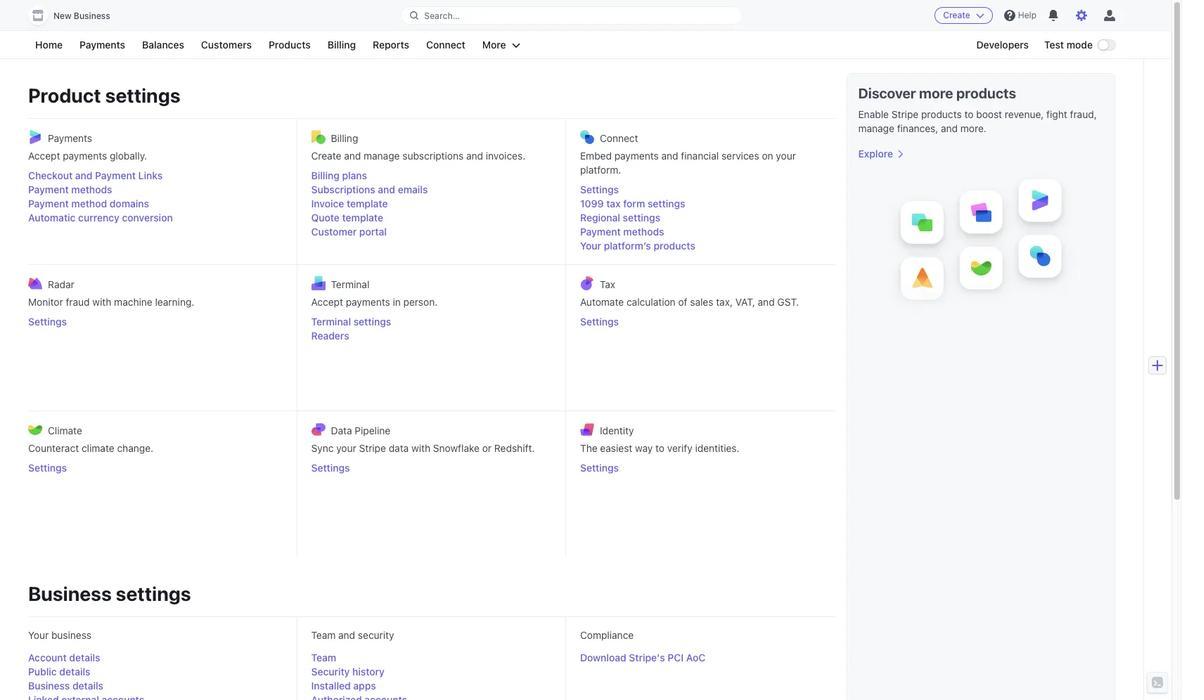 Task type: describe. For each thing, give the bounding box(es) containing it.
tax,
[[717, 296, 733, 308]]

0 horizontal spatial your
[[336, 443, 357, 455]]

portal
[[360, 226, 387, 238]]

data
[[331, 425, 352, 437]]

security
[[311, 666, 350, 678]]

and inside embed payments and financial services on your platform.
[[662, 150, 679, 162]]

payments for payments
[[63, 150, 107, 162]]

climate
[[48, 425, 82, 437]]

products inside settings 1099 tax form settings regional settings payment methods your platform's products
[[654, 240, 696, 252]]

terminal settings readers
[[311, 316, 391, 342]]

fraud
[[66, 296, 90, 308]]

finances,
[[898, 122, 939, 134]]

and up plans at the top of page
[[344, 150, 361, 162]]

platform's
[[604, 240, 651, 252]]

monitor
[[28, 296, 63, 308]]

create and manage subscriptions and invoices.
[[311, 150, 526, 162]]

business inside 'button'
[[74, 11, 110, 21]]

business
[[51, 630, 91, 642]]

more
[[920, 85, 954, 101]]

0 vertical spatial payment methods link
[[28, 183, 283, 197]]

settings for sync your stripe data with snowflake or redshift.
[[311, 462, 350, 474]]

product settings
[[28, 84, 180, 107]]

help
[[1019, 10, 1037, 20]]

change.
[[117, 443, 153, 455]]

or
[[483, 443, 492, 455]]

your business
[[28, 630, 91, 642]]

new
[[53, 11, 71, 21]]

subscriptions
[[311, 184, 376, 196]]

sync
[[311, 443, 334, 455]]

and inside billing plans subscriptions and emails invoice template quote template customer portal
[[378, 184, 396, 196]]

settings link for counteract climate change.
[[28, 462, 283, 476]]

0 vertical spatial with
[[92, 296, 111, 308]]

checkout and payment links link
[[28, 169, 283, 183]]

Search… search field
[[402, 7, 742, 24]]

invoice template link
[[311, 197, 552, 211]]

1099 tax form settings link
[[581, 197, 822, 211]]

settings link up regional settings link
[[581, 183, 822, 197]]

settings for automate calculation of sales tax, vat, and gst.
[[581, 316, 619, 328]]

invoice
[[311, 198, 344, 210]]

team for team and security
[[311, 630, 336, 642]]

0 vertical spatial details
[[69, 652, 100, 664]]

manage inside the discover more products enable stripe products to boost revenue, fight fraud, manage finances, and more.
[[859, 122, 895, 134]]

fight
[[1047, 108, 1068, 120]]

readers link
[[311, 329, 552, 343]]

terminal settings link
[[311, 315, 552, 329]]

method
[[71, 198, 107, 210]]

pci
[[668, 652, 684, 664]]

of
[[679, 296, 688, 308]]

learning.
[[155, 296, 195, 308]]

quote
[[311, 212, 340, 224]]

data
[[389, 443, 409, 455]]

account
[[28, 652, 67, 664]]

connect link
[[419, 37, 473, 53]]

automatic currency conversion link
[[28, 211, 283, 225]]

the easiest way to verify identities.
[[581, 443, 740, 455]]

1 horizontal spatial with
[[412, 443, 431, 455]]

snowflake
[[433, 443, 480, 455]]

your platform's products link
[[581, 239, 822, 253]]

0 vertical spatial billing
[[328, 39, 356, 51]]

way
[[635, 443, 653, 455]]

and right vat,
[[758, 296, 775, 308]]

0 horizontal spatial to
[[656, 443, 665, 455]]

installed
[[311, 680, 351, 692]]

test
[[1045, 39, 1065, 51]]

apps
[[354, 680, 376, 692]]

payment down checkout
[[28, 184, 69, 196]]

products
[[269, 39, 311, 51]]

Search… text field
[[402, 7, 742, 24]]

tax
[[600, 278, 616, 290]]

1 vertical spatial connect
[[600, 132, 639, 144]]

domains
[[110, 198, 149, 210]]

accept payments globally.
[[28, 150, 147, 162]]

0 vertical spatial products
[[957, 85, 1017, 101]]

business details link
[[28, 680, 103, 694]]

payment inside settings 1099 tax form settings regional settings payment methods your platform's products
[[581, 226, 621, 238]]

1 vertical spatial template
[[342, 212, 384, 224]]

team security history installed apps
[[311, 652, 385, 692]]

emails
[[398, 184, 428, 196]]

payments for connect
[[615, 150, 659, 162]]

create for create and manage subscriptions and invoices.
[[311, 150, 342, 162]]

sales
[[691, 296, 714, 308]]

settings for product settings
[[105, 84, 180, 107]]

and inside checkout and payment links payment methods payment method domains automatic currency conversion
[[75, 170, 93, 182]]

and left invoices.
[[467, 150, 483, 162]]

radar
[[48, 278, 74, 290]]

settings for business settings
[[116, 583, 191, 606]]

connect inside connect link
[[426, 39, 466, 51]]

settings for monitor fraud with machine learning.
[[28, 316, 67, 328]]

your inside embed payments and financial services on your platform.
[[776, 150, 797, 162]]

embed payments and financial services on your platform.
[[581, 150, 797, 176]]

settings for the easiest way to verify identities.
[[581, 462, 619, 474]]

reports
[[373, 39, 410, 51]]

plans
[[342, 170, 367, 182]]

automatic
[[28, 212, 76, 224]]

services
[[722, 150, 760, 162]]

settings for terminal settings readers
[[354, 316, 391, 328]]

settings for counteract climate change.
[[28, 462, 67, 474]]

terminal for terminal settings readers
[[311, 316, 351, 328]]

1 vertical spatial details
[[59, 666, 90, 678]]

on
[[762, 150, 774, 162]]

sync your stripe data with snowflake or redshift.
[[311, 443, 535, 455]]

stripe inside the discover more products enable stripe products to boost revenue, fight fraud, manage finances, and more.
[[892, 108, 919, 120]]

person.
[[404, 296, 438, 308]]

settings link for automate calculation of sales tax, vat, and gst.
[[581, 315, 822, 329]]

checkout and payment links payment methods payment method domains automatic currency conversion
[[28, 170, 173, 224]]

public
[[28, 666, 57, 678]]

quote template link
[[311, 211, 552, 225]]

subscriptions
[[403, 150, 464, 162]]

security
[[358, 630, 394, 642]]

data pipeline
[[331, 425, 391, 437]]

download
[[581, 652, 627, 664]]

settings link for sync your stripe data with snowflake or redshift.
[[311, 462, 552, 476]]

form
[[624, 198, 646, 210]]

new business
[[53, 11, 110, 21]]

business settings
[[28, 583, 191, 606]]

payment up automatic
[[28, 198, 69, 210]]

more
[[483, 39, 506, 51]]

explore
[[859, 148, 894, 160]]

accept for payments
[[28, 150, 60, 162]]



Task type: vqa. For each thing, say whether or not it's contained in the screenshot.
verify
yes



Task type: locate. For each thing, give the bounding box(es) containing it.
1 vertical spatial billing
[[331, 132, 358, 144]]

automate
[[581, 296, 624, 308]]

identities.
[[696, 443, 740, 455]]

fraud,
[[1071, 108, 1098, 120]]

billing up subscriptions
[[311, 170, 340, 182]]

billing left the reports
[[328, 39, 356, 51]]

payments up platform.
[[615, 150, 659, 162]]

0 vertical spatial create
[[944, 10, 971, 20]]

settings link down identities.
[[581, 462, 822, 476]]

create button
[[935, 7, 993, 24]]

monitor fraud with machine learning.
[[28, 296, 195, 308]]

discover
[[859, 85, 917, 101]]

1 horizontal spatial create
[[944, 10, 971, 20]]

in
[[393, 296, 401, 308]]

payments inside embed payments and financial services on your platform.
[[615, 150, 659, 162]]

discover more products section
[[847, 73, 1116, 701]]

business up business
[[28, 583, 112, 606]]

create up developers link
[[944, 10, 971, 20]]

to up more.
[[965, 108, 974, 120]]

the
[[581, 443, 598, 455]]

0 vertical spatial accept
[[28, 150, 60, 162]]

with
[[92, 296, 111, 308], [412, 443, 431, 455]]

payments up accept payments globally.
[[48, 132, 92, 144]]

0 vertical spatial business
[[74, 11, 110, 21]]

0 vertical spatial methods
[[71, 184, 112, 196]]

team and security
[[311, 630, 394, 642]]

your down regional
[[581, 240, 602, 252]]

your up account
[[28, 630, 49, 642]]

0 horizontal spatial create
[[311, 150, 342, 162]]

template down subscriptions
[[347, 198, 388, 210]]

compliance
[[581, 630, 634, 642]]

invoices.
[[486, 150, 526, 162]]

more.
[[961, 122, 987, 134]]

billing plans link
[[311, 169, 552, 183]]

1 vertical spatial team
[[311, 652, 336, 664]]

accept up checkout
[[28, 150, 60, 162]]

developers link
[[970, 37, 1037, 53]]

manage up plans at the top of page
[[364, 150, 400, 162]]

gst.
[[778, 296, 799, 308]]

team up the team link
[[311, 630, 336, 642]]

products link
[[262, 37, 318, 53]]

and left financial
[[662, 150, 679, 162]]

2 team from the top
[[311, 652, 336, 664]]

settings link down 'learning.'
[[28, 315, 283, 329]]

1 vertical spatial methods
[[624, 226, 665, 238]]

1 vertical spatial to
[[656, 443, 665, 455]]

payment method domains link
[[28, 197, 283, 211]]

0 vertical spatial your
[[581, 240, 602, 252]]

settings inside 'terminal settings readers'
[[354, 316, 391, 328]]

embed
[[581, 150, 612, 162]]

revenue,
[[1005, 108, 1045, 120]]

0 horizontal spatial manage
[[364, 150, 400, 162]]

create inside button
[[944, 10, 971, 20]]

payment methods link
[[28, 183, 283, 197], [581, 225, 822, 239]]

test mode
[[1045, 39, 1094, 51]]

2 horizontal spatial payments
[[615, 150, 659, 162]]

terminal up accept payments in person.
[[331, 278, 370, 290]]

tax
[[607, 198, 621, 210]]

business inside account details public details business details
[[28, 680, 70, 692]]

regional
[[581, 212, 621, 224]]

1 horizontal spatial connect
[[600, 132, 639, 144]]

methods up platform's at the right
[[624, 226, 665, 238]]

1 horizontal spatial your
[[581, 240, 602, 252]]

new business button
[[28, 6, 124, 25]]

globally.
[[110, 150, 147, 162]]

balances link
[[135, 37, 191, 53]]

1 horizontal spatial payment methods link
[[581, 225, 822, 239]]

settings down counteract
[[28, 462, 67, 474]]

manage down the enable
[[859, 122, 895, 134]]

terminal up "readers"
[[311, 316, 351, 328]]

product
[[28, 84, 101, 107]]

1 team from the top
[[311, 630, 336, 642]]

connect down the search…
[[426, 39, 466, 51]]

and
[[942, 122, 958, 134], [344, 150, 361, 162], [467, 150, 483, 162], [662, 150, 679, 162], [75, 170, 93, 182], [378, 184, 396, 196], [758, 296, 775, 308], [339, 630, 355, 642]]

business down 'public'
[[28, 680, 70, 692]]

stripe's
[[629, 652, 666, 664]]

connect up embed
[[600, 132, 639, 144]]

more button
[[476, 37, 528, 53]]

details up business details "link"
[[59, 666, 90, 678]]

settings link down change.
[[28, 462, 283, 476]]

1 horizontal spatial your
[[776, 150, 797, 162]]

0 vertical spatial to
[[965, 108, 974, 120]]

settings down the monitor
[[28, 316, 67, 328]]

details down public details "link"
[[72, 680, 103, 692]]

terminal for terminal
[[331, 278, 370, 290]]

0 horizontal spatial your
[[28, 630, 49, 642]]

billing link
[[321, 37, 363, 53]]

stripe down pipeline
[[359, 443, 386, 455]]

payment methods link down links
[[28, 183, 283, 197]]

0 vertical spatial connect
[[426, 39, 466, 51]]

easiest
[[601, 443, 633, 455]]

1 horizontal spatial manage
[[859, 122, 895, 134]]

2 vertical spatial business
[[28, 680, 70, 692]]

0 vertical spatial manage
[[859, 122, 895, 134]]

and down accept payments globally.
[[75, 170, 93, 182]]

settings link down 'sync your stripe data with snowflake or redshift.'
[[311, 462, 552, 476]]

settings inside settings 1099 tax form settings regional settings payment methods your platform's products
[[581, 184, 619, 196]]

payments for terminal
[[346, 296, 390, 308]]

aoc
[[687, 652, 706, 664]]

billing up plans at the top of page
[[331, 132, 358, 144]]

0 vertical spatial template
[[347, 198, 388, 210]]

and left more.
[[942, 122, 958, 134]]

team for team security history installed apps
[[311, 652, 336, 664]]

settings
[[581, 184, 619, 196], [28, 316, 67, 328], [581, 316, 619, 328], [28, 462, 67, 474], [311, 462, 350, 474], [581, 462, 619, 474]]

1 vertical spatial business
[[28, 583, 112, 606]]

your inside settings 1099 tax form settings regional settings payment methods your platform's products
[[581, 240, 602, 252]]

billing plans subscriptions and emails invoice template quote template customer portal
[[311, 170, 428, 238]]

reports link
[[366, 37, 417, 53]]

home
[[35, 39, 63, 51]]

settings down 'automate' at top
[[581, 316, 619, 328]]

explore button
[[859, 147, 905, 161]]

methods up method
[[71, 184, 112, 196]]

methods inside settings 1099 tax form settings regional settings payment methods your platform's products
[[624, 226, 665, 238]]

to inside the discover more products enable stripe products to boost revenue, fight fraud, manage finances, and more.
[[965, 108, 974, 120]]

1 vertical spatial accept
[[311, 296, 343, 308]]

0 vertical spatial your
[[776, 150, 797, 162]]

1 horizontal spatial accept
[[311, 296, 343, 308]]

payment
[[95, 170, 136, 182], [28, 184, 69, 196], [28, 198, 69, 210], [581, 226, 621, 238]]

pipeline
[[355, 425, 391, 437]]

team link
[[311, 652, 336, 666]]

regional settings link
[[581, 211, 822, 225]]

details down business
[[69, 652, 100, 664]]

settings link for monitor fraud with machine learning.
[[28, 315, 283, 329]]

payments down new business
[[80, 39, 125, 51]]

create up subscriptions
[[311, 150, 342, 162]]

checkout
[[28, 170, 73, 182]]

links
[[138, 170, 163, 182]]

settings link for the easiest way to verify identities.
[[581, 462, 822, 476]]

and left security
[[339, 630, 355, 642]]

with right fraud
[[92, 296, 111, 308]]

team up security
[[311, 652, 336, 664]]

terminal
[[331, 278, 370, 290], [311, 316, 351, 328]]

methods inside checkout and payment links payment methods payment method domains automatic currency conversion
[[71, 184, 112, 196]]

0 horizontal spatial methods
[[71, 184, 112, 196]]

home link
[[28, 37, 70, 53]]

create
[[944, 10, 971, 20], [311, 150, 342, 162]]

1 vertical spatial stripe
[[359, 443, 386, 455]]

financial
[[681, 150, 719, 162]]

accept up "readers"
[[311, 296, 343, 308]]

discover more products enable stripe products to boost revenue, fight fraud, manage finances, and more.
[[859, 85, 1098, 134]]

settings
[[105, 84, 180, 107], [648, 198, 686, 210], [623, 212, 661, 224], [354, 316, 391, 328], [116, 583, 191, 606]]

climate
[[82, 443, 114, 455]]

accept for terminal
[[311, 296, 343, 308]]

payment down globally.
[[95, 170, 136, 182]]

0 horizontal spatial stripe
[[359, 443, 386, 455]]

products down more
[[922, 108, 962, 120]]

0 vertical spatial payments
[[80, 39, 125, 51]]

billing
[[328, 39, 356, 51], [331, 132, 358, 144], [311, 170, 340, 182]]

settings link down sales
[[581, 315, 822, 329]]

create for create
[[944, 10, 971, 20]]

enable
[[859, 108, 889, 120]]

business right the new
[[74, 11, 110, 21]]

1 horizontal spatial stripe
[[892, 108, 919, 120]]

boost
[[977, 108, 1003, 120]]

template up portal
[[342, 212, 384, 224]]

1 horizontal spatial methods
[[624, 226, 665, 238]]

1 vertical spatial your
[[336, 443, 357, 455]]

public details link
[[28, 666, 90, 680]]

payment methods link down the 1099 tax form settings link
[[581, 225, 822, 239]]

payment down regional
[[581, 226, 621, 238]]

with right data
[[412, 443, 431, 455]]

1 vertical spatial payment methods link
[[581, 225, 822, 239]]

1 vertical spatial terminal
[[311, 316, 351, 328]]

0 horizontal spatial connect
[[426, 39, 466, 51]]

2 vertical spatial details
[[72, 680, 103, 692]]

settings down sync
[[311, 462, 350, 474]]

0 vertical spatial terminal
[[331, 278, 370, 290]]

counteract
[[28, 443, 79, 455]]

products down regional settings link
[[654, 240, 696, 252]]

and left the emails
[[378, 184, 396, 196]]

details
[[69, 652, 100, 664], [59, 666, 90, 678], [72, 680, 103, 692]]

mode
[[1067, 39, 1094, 51]]

team inside the team security history installed apps
[[311, 652, 336, 664]]

1 vertical spatial products
[[922, 108, 962, 120]]

1 horizontal spatial to
[[965, 108, 974, 120]]

machine
[[114, 296, 153, 308]]

1 vertical spatial manage
[[364, 150, 400, 162]]

developers
[[977, 39, 1029, 51]]

verify
[[668, 443, 693, 455]]

2 vertical spatial billing
[[311, 170, 340, 182]]

your down data
[[336, 443, 357, 455]]

billing inside billing plans subscriptions and emails invoice template quote template customer portal
[[311, 170, 340, 182]]

accept
[[28, 150, 60, 162], [311, 296, 343, 308]]

installed apps link
[[311, 680, 376, 694]]

2 vertical spatial products
[[654, 240, 696, 252]]

0 horizontal spatial payment methods link
[[28, 183, 283, 197]]

payments
[[63, 150, 107, 162], [615, 150, 659, 162], [346, 296, 390, 308]]

0 horizontal spatial accept
[[28, 150, 60, 162]]

0 vertical spatial team
[[311, 630, 336, 642]]

notifications image
[[1048, 10, 1060, 21]]

payments up checkout
[[63, 150, 107, 162]]

0 vertical spatial stripe
[[892, 108, 919, 120]]

1 vertical spatial with
[[412, 443, 431, 455]]

to right "way"
[[656, 443, 665, 455]]

0 horizontal spatial payments
[[63, 150, 107, 162]]

your
[[581, 240, 602, 252], [28, 630, 49, 642]]

0 horizontal spatial with
[[92, 296, 111, 308]]

settings 1099 tax form settings regional settings payment methods your platform's products
[[581, 184, 696, 252]]

team
[[311, 630, 336, 642], [311, 652, 336, 664]]

1 horizontal spatial payments
[[346, 296, 390, 308]]

business
[[74, 11, 110, 21], [28, 583, 112, 606], [28, 680, 70, 692]]

1 vertical spatial payments
[[48, 132, 92, 144]]

settings down the
[[581, 462, 619, 474]]

1099
[[581, 198, 604, 210]]

1 vertical spatial create
[[311, 150, 342, 162]]

products up boost
[[957, 85, 1017, 101]]

payments left the in
[[346, 296, 390, 308]]

terminal inside 'terminal settings readers'
[[311, 316, 351, 328]]

settings up 1099
[[581, 184, 619, 196]]

1 vertical spatial your
[[28, 630, 49, 642]]

customer portal link
[[311, 225, 552, 239]]

stripe up the 'finances,'
[[892, 108, 919, 120]]

your right on at top
[[776, 150, 797, 162]]

and inside the discover more products enable stripe products to boost revenue, fight fraud, manage finances, and more.
[[942, 122, 958, 134]]

identity
[[600, 425, 634, 437]]



